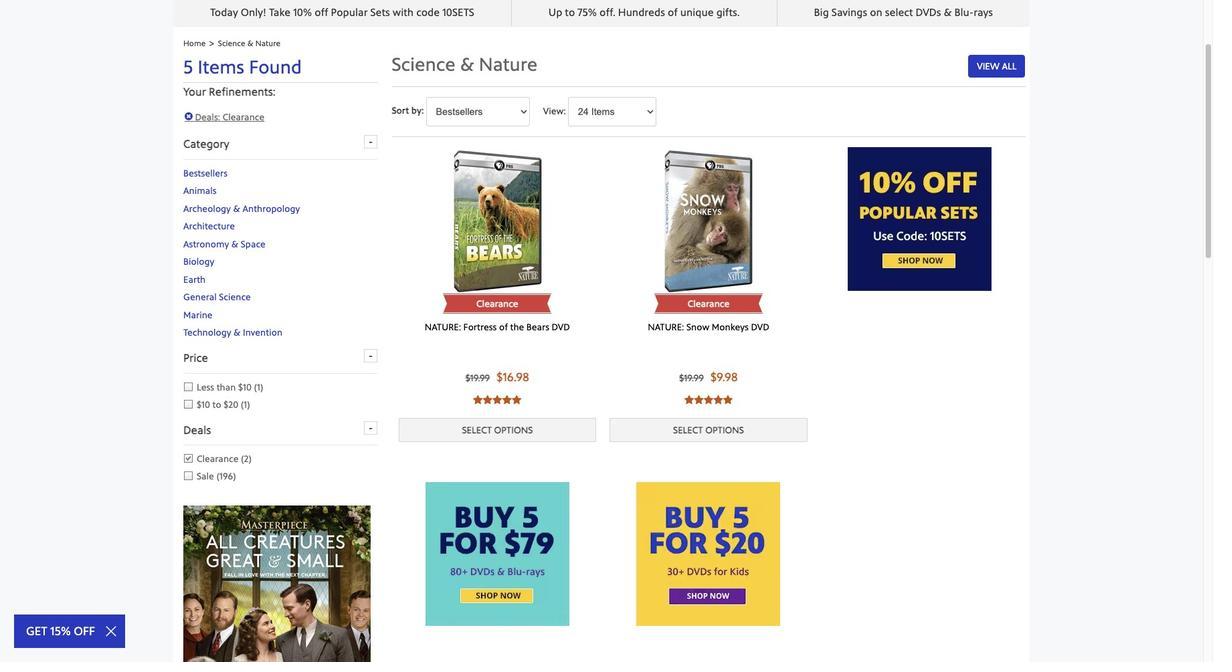 Task type: locate. For each thing, give the bounding box(es) containing it.
1 horizontal spatial nature
[[479, 52, 538, 76]]

anthropology
[[243, 203, 300, 215]]

select options link for $16.98
[[399, 419, 596, 443]]

75%
[[578, 6, 597, 19]]

1 vertical spatial deals
[[183, 423, 211, 437]]

& left blu-
[[944, 6, 952, 19]]

0 horizontal spatial $19.99
[[466, 372, 490, 384]]

of
[[668, 6, 678, 19], [499, 321, 508, 333]]

marine
[[183, 309, 213, 321]]

3 star image from the left
[[694, 395, 704, 406]]

options down rating is 4.8 out of 5 stars element
[[706, 425, 744, 437]]

1 vertical spatial science & nature
[[392, 52, 538, 76]]

of left the
[[499, 321, 508, 333]]

clearance inside clearance ( 2 ) sale ( 196 )
[[197, 453, 239, 465]]

0 vertical spatial deals
[[195, 111, 218, 123]]

1 horizontal spatial select options link
[[610, 419, 808, 443]]

select options
[[462, 425, 533, 437], [673, 425, 744, 437]]

0 horizontal spatial science & nature
[[218, 38, 281, 48]]

select options link down rating is 4.8 out of 5 stars element
[[610, 419, 808, 443]]

space
[[241, 238, 266, 250]]

archeology & anthropology link
[[183, 203, 300, 215]]

architecture
[[183, 220, 235, 232]]

0 horizontal spatial 1
[[244, 399, 247, 411]]

0 horizontal spatial select options
[[462, 425, 533, 437]]

1 right than
[[257, 381, 260, 393]]

nature:
[[425, 321, 461, 333], [648, 321, 684, 333]]

select options down rating is 4.88462 out of 5 stars element
[[462, 425, 533, 437]]

earth
[[183, 274, 206, 286]]

deals for deals : clearance
[[195, 111, 218, 123]]

1 options from the left
[[494, 425, 533, 437]]

nature: left fortress
[[425, 321, 461, 333]]

(
[[254, 381, 257, 393], [241, 399, 244, 411], [241, 453, 244, 465], [216, 470, 220, 483]]

1 vertical spatial science
[[392, 52, 456, 76]]

1 nature: from the left
[[425, 321, 461, 333]]

0 horizontal spatial select options link
[[399, 419, 596, 443]]

& left space
[[231, 238, 238, 250]]

2 $19.99 from the left
[[680, 372, 704, 384]]

2 star image from the left
[[502, 395, 512, 406]]

2 options from the left
[[706, 425, 744, 437]]

sort
[[392, 105, 409, 117]]

clearance right :
[[223, 111, 265, 123]]

nature
[[255, 38, 281, 48], [479, 52, 538, 76]]

science & nature down 10sets
[[392, 52, 538, 76]]

$19.99 inside $19.99 $16.98
[[466, 372, 490, 384]]

0 vertical spatial science & nature
[[218, 38, 281, 48]]

0 vertical spatial 1
[[257, 381, 260, 393]]

$19.99
[[466, 372, 490, 384], [680, 372, 704, 384]]

1 horizontal spatial $19.99
[[680, 372, 704, 384]]

1 horizontal spatial dvd
[[751, 321, 770, 333]]

astronomy & space link
[[183, 238, 266, 250]]

star image down $16.98
[[502, 395, 512, 406]]

0 horizontal spatial of
[[499, 321, 508, 333]]

earth link
[[183, 274, 206, 286]]

nature: snow monkeys dvd image
[[637, 150, 781, 294]]

select options link for $9.98
[[610, 419, 808, 443]]

dvd right bears
[[552, 321, 570, 333]]

$19.99 up rating is 4.8 out of 5 stars element
[[680, 372, 704, 384]]

nature: for $9.98
[[648, 321, 684, 333]]

1 star image from the left
[[493, 395, 502, 406]]

0 vertical spatial nature
[[255, 38, 281, 48]]

1 horizontal spatial select
[[673, 425, 703, 437]]

star image down $19.99 $9.98
[[694, 395, 704, 406]]

1 vertical spatial to
[[213, 399, 221, 411]]

up to 75% off. hundreds of unique gifts. link
[[549, 6, 740, 19]]

1 $19.99 from the left
[[466, 372, 490, 384]]

$19.99 up rating is 4.88462 out of 5 stars element
[[466, 372, 490, 384]]

to right up
[[565, 6, 575, 19]]

5
[[183, 55, 193, 78]]

$10 down less at the left
[[197, 399, 210, 411]]

0 horizontal spatial nature:
[[425, 321, 461, 333]]

less than $10 ( 1 ) $10 to $20 ( 1 )
[[197, 381, 264, 411]]

2 nature: from the left
[[648, 321, 684, 333]]

clearance up nature: fortress of the bears dvd
[[477, 298, 518, 310]]

science & nature
[[218, 38, 281, 48], [392, 52, 538, 76]]

monkeys
[[712, 321, 749, 333]]

&
[[944, 6, 952, 19], [247, 38, 253, 48], [460, 52, 474, 76], [233, 203, 240, 215], [231, 238, 238, 250], [234, 327, 241, 339]]

invention
[[243, 327, 282, 339]]

0 vertical spatial of
[[668, 6, 678, 19]]

0 vertical spatial science
[[218, 38, 245, 48]]

options
[[494, 425, 533, 437], [706, 425, 744, 437]]

$10
[[238, 381, 252, 393], [197, 399, 210, 411]]

category
[[183, 137, 229, 151]]

0 horizontal spatial to
[[213, 399, 221, 411]]

2 vertical spatial science
[[219, 291, 251, 303]]

1 horizontal spatial science & nature
[[392, 52, 538, 76]]

science inside the bestsellers animals archeology & anthropology architecture astronomy & space biology earth general science marine technology & invention
[[219, 291, 251, 303]]

6 star image from the left
[[714, 395, 723, 406]]

of left unique
[[668, 6, 678, 19]]

0 horizontal spatial options
[[494, 425, 533, 437]]

$20
[[224, 399, 238, 411]]

0 horizontal spatial $10
[[197, 399, 210, 411]]

1 horizontal spatial select options
[[673, 425, 744, 437]]

deals for deals
[[183, 423, 211, 437]]

star image
[[473, 395, 483, 406], [483, 395, 493, 406], [512, 395, 522, 406], [685, 395, 694, 406], [704, 395, 714, 406], [714, 395, 723, 406], [723, 395, 733, 406]]

$10 right than
[[238, 381, 252, 393]]

animals link
[[183, 185, 217, 197]]

0 vertical spatial $10
[[238, 381, 252, 393]]

select down rating is 4.88462 out of 5 stars element
[[462, 425, 492, 437]]

science & nature up 5 items found
[[218, 38, 281, 48]]

up
[[549, 6, 562, 19]]

deals down less at the left
[[183, 423, 211, 437]]

code
[[416, 6, 440, 19]]

1
[[257, 381, 260, 393], [244, 399, 247, 411]]

1 dvd from the left
[[552, 321, 570, 333]]

science right general
[[219, 291, 251, 303]]

deals : clearance
[[195, 111, 265, 123]]

science up the items
[[218, 38, 245, 48]]

0 horizontal spatial dvd
[[552, 321, 570, 333]]

0 horizontal spatial select
[[462, 425, 492, 437]]

sets
[[370, 6, 390, 19]]

$19.99 inside $19.99 $9.98
[[680, 372, 704, 384]]

items
[[198, 55, 244, 78]]

$16.98
[[497, 369, 529, 385]]

to
[[565, 6, 575, 19], [213, 399, 221, 411]]

less
[[197, 381, 214, 393]]

select down rating is 4.8 out of 5 stars element
[[673, 425, 703, 437]]

view
[[977, 60, 1000, 72]]

196
[[220, 470, 233, 483]]

select options link
[[399, 419, 596, 443], [610, 419, 808, 443]]

1 vertical spatial nature
[[479, 52, 538, 76]]

2 select options link from the left
[[610, 419, 808, 443]]

with
[[393, 6, 414, 19]]

science up by:
[[392, 52, 456, 76]]

select options down rating is 4.8 out of 5 stars element
[[673, 425, 744, 437]]

options for $16.98
[[494, 425, 533, 437]]

2 select options from the left
[[673, 425, 744, 437]]

times circle image
[[185, 112, 193, 121]]

than
[[217, 381, 236, 393]]

dvd
[[552, 321, 570, 333], [751, 321, 770, 333]]

$19.99 $16.98
[[466, 369, 529, 385]]

select
[[462, 425, 492, 437], [673, 425, 703, 437]]

rating is 4.88462 out of 5 stars element
[[399, 395, 596, 409]]

2 select from the left
[[673, 425, 703, 437]]

1 horizontal spatial nature:
[[648, 321, 684, 333]]

to inside "less than $10 ( 1 ) $10 to $20 ( 1 )"
[[213, 399, 221, 411]]

select for $16.98
[[462, 425, 492, 437]]

1 horizontal spatial $10
[[238, 381, 252, 393]]

star image
[[493, 395, 502, 406], [502, 395, 512, 406], [694, 395, 704, 406]]

star image down $19.99 $16.98
[[493, 395, 502, 406]]

hundreds
[[618, 6, 665, 19]]

1 horizontal spatial 1
[[257, 381, 260, 393]]

clearance up the 196
[[197, 453, 239, 465]]

select options link down rating is 4.88462 out of 5 stars element
[[399, 419, 596, 443]]

options down rating is 4.88462 out of 5 stars element
[[494, 425, 533, 437]]

options for $9.98
[[706, 425, 744, 437]]

1 horizontal spatial of
[[668, 6, 678, 19]]

nature: left snow
[[648, 321, 684, 333]]

fortress
[[464, 321, 497, 333]]

price
[[183, 351, 208, 365]]

big savings on select dvds & blu-rays
[[814, 6, 993, 19]]

blu-
[[955, 6, 974, 19]]

gifts.
[[717, 6, 740, 19]]

the
[[510, 321, 524, 333]]

deals
[[195, 111, 218, 123], [183, 423, 211, 437]]

found
[[249, 55, 302, 78]]

1 select options from the left
[[462, 425, 533, 437]]

deals right times circle icon
[[195, 111, 218, 123]]

1 select from the left
[[462, 425, 492, 437]]

1 select options link from the left
[[399, 419, 596, 443]]

clearance
[[223, 111, 265, 123], [477, 298, 518, 310], [688, 298, 730, 310], [197, 453, 239, 465]]

10sets
[[443, 6, 474, 19]]

1 horizontal spatial options
[[706, 425, 744, 437]]

2 dvd from the left
[[751, 321, 770, 333]]

1 horizontal spatial to
[[565, 6, 575, 19]]

1 right $20 on the left of page
[[244, 399, 247, 411]]

to left $20 on the left of page
[[213, 399, 221, 411]]

dvd right monkeys
[[751, 321, 770, 333]]



Task type: vqa. For each thing, say whether or not it's contained in the screenshot.
the left Science & Nature
yes



Task type: describe. For each thing, give the bounding box(es) containing it.
buy 5 for $20 image
[[637, 483, 781, 627]]

& right archeology
[[233, 203, 240, 215]]

nature: snow monkeys dvd link
[[648, 321, 770, 333]]

archeology
[[183, 203, 231, 215]]

clearance ( 2 ) sale ( 196 )
[[197, 453, 252, 483]]

view:
[[543, 105, 566, 117]]

select
[[885, 6, 913, 19]]

sort by:
[[392, 105, 424, 117]]

buy 5 for $79 image
[[426, 483, 569, 627]]

take
[[269, 6, 291, 19]]

7 star image from the left
[[723, 395, 733, 406]]

take 20% off highest-priced item, 4+ items! use code: ac423. ends 12/04/23. image
[[848, 147, 992, 291]]

sale
[[197, 470, 214, 483]]

off.
[[600, 6, 616, 19]]

by:
[[411, 105, 424, 117]]

bestsellers link
[[183, 167, 228, 179]]

general science link
[[183, 291, 251, 303]]

nature: fortress of the bears dvd link
[[425, 321, 570, 333]]

unique
[[681, 6, 714, 19]]

popular
[[331, 6, 368, 19]]

today only! take 10% off popular sets with code 10sets
[[210, 6, 474, 19]]

$19.99 $9.98
[[680, 369, 738, 385]]

on
[[870, 6, 883, 19]]

architecture link
[[183, 220, 235, 232]]

& up 5 items found
[[247, 38, 253, 48]]

science & nature link
[[218, 38, 281, 48]]

1 vertical spatial 1
[[244, 399, 247, 411]]

your refinements:
[[183, 84, 276, 98]]

nature: fortress of the bears dvd image
[[426, 150, 569, 294]]

big
[[814, 6, 829, 19]]

your
[[183, 84, 206, 98]]

view all button
[[969, 55, 1026, 78]]

:
[[218, 111, 220, 123]]

$19.99 for $16.98
[[466, 372, 490, 384]]

1 star image from the left
[[473, 395, 483, 406]]

today
[[210, 6, 238, 19]]

select options for $9.98
[[673, 425, 744, 437]]

biology
[[183, 256, 214, 268]]

0 vertical spatial to
[[565, 6, 575, 19]]

big savings on select dvds & blu-rays link
[[814, 6, 993, 19]]

bears
[[527, 321, 550, 333]]

technology & invention link
[[183, 327, 282, 339]]

nature: for $16.98
[[425, 321, 461, 333]]

view all
[[977, 60, 1017, 72]]

rating is 4.8 out of 5 stars element
[[610, 395, 808, 409]]

savings
[[832, 6, 868, 19]]

4 star image from the left
[[685, 395, 694, 406]]

nature: snow monkeys dvd
[[648, 321, 770, 333]]

off
[[315, 6, 328, 19]]

bestsellers
[[183, 167, 228, 179]]

all
[[1002, 60, 1017, 72]]

astronomy
[[183, 238, 229, 250]]

home link
[[183, 38, 206, 48]]

snow
[[687, 321, 710, 333]]

$9.98
[[711, 369, 738, 385]]

only!
[[241, 6, 266, 19]]

2
[[244, 453, 249, 465]]

refinements:
[[209, 84, 276, 98]]

10%
[[293, 6, 312, 19]]

2 star image from the left
[[483, 395, 493, 406]]

1 vertical spatial $10
[[197, 399, 210, 411]]

$19.99 for $9.98
[[680, 372, 704, 384]]

select options for $16.98
[[462, 425, 533, 437]]

up to 75% off. hundreds of unique gifts.
[[549, 6, 740, 19]]

general
[[183, 291, 217, 303]]

5 star image from the left
[[704, 395, 714, 406]]

animals
[[183, 185, 217, 197]]

marine link
[[183, 309, 213, 321]]

technology
[[183, 327, 231, 339]]

& left invention
[[234, 327, 241, 339]]

biology link
[[183, 256, 214, 268]]

1 vertical spatial of
[[499, 321, 508, 333]]

select for $9.98
[[673, 425, 703, 437]]

bestsellers animals archeology & anthropology architecture astronomy & space biology earth general science marine technology & invention
[[183, 167, 300, 339]]

home
[[183, 38, 206, 48]]

today only! take 10% off popular sets with code 10sets link
[[210, 6, 474, 19]]

nature: fortress of the bears dvd
[[425, 321, 570, 333]]

clearance up nature: snow monkeys dvd link
[[688, 298, 730, 310]]

dvds
[[916, 6, 941, 19]]

masterpiece all creatures great and small - fall in love with the next chapter.  new season, based on the worldwide bestselling novels by james herriot. shop now. image
[[183, 506, 371, 663]]

rays
[[974, 6, 993, 19]]

& down 10sets
[[460, 52, 474, 76]]

5 items found
[[183, 55, 302, 78]]

3 star image from the left
[[512, 395, 522, 406]]

0 horizontal spatial nature
[[255, 38, 281, 48]]



